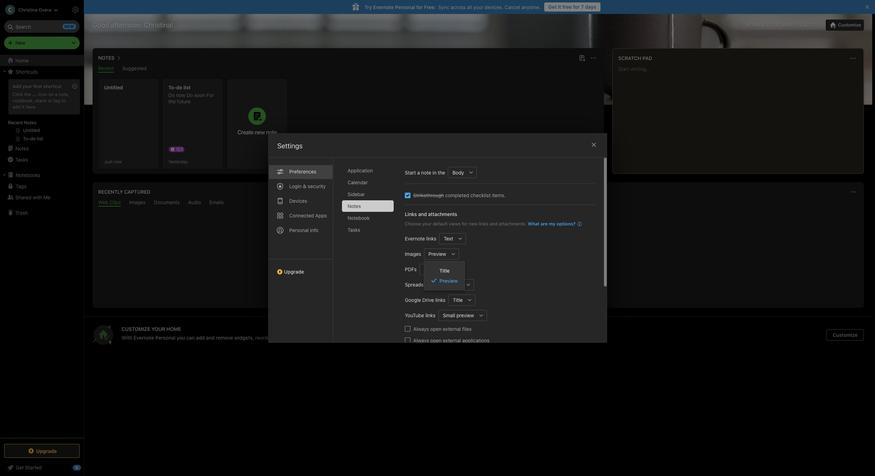 Task type: locate. For each thing, give the bounding box(es) containing it.
always open external applications
[[413, 338, 489, 344]]

add right can
[[196, 335, 205, 341]]

1 vertical spatial customize button
[[827, 330, 864, 341]]

0 horizontal spatial add
[[13, 104, 21, 110]]

your right all
[[473, 4, 483, 10]]

None search field
[[9, 20, 75, 33]]

1 vertical spatial it
[[22, 104, 25, 110]]

1 horizontal spatial it
[[558, 4, 561, 10]]

Always open external files checkbox
[[405, 326, 410, 332]]

2 vertical spatial personal
[[155, 335, 175, 341]]

title
[[440, 268, 450, 274], [453, 297, 463, 303]]

group
[[0, 77, 84, 146]]

1 vertical spatial always
[[413, 338, 429, 344]]

recent for recent
[[98, 65, 114, 71]]

external for files
[[443, 326, 461, 332]]

0 vertical spatial upgrade button
[[269, 259, 333, 278]]

preview
[[456, 313, 474, 319]]

1 always from the top
[[413, 326, 429, 332]]

a inside icon on a note, notebook, stack or tag to add it here.
[[55, 92, 57, 97]]

settings image
[[71, 6, 80, 14]]

notes down here.
[[24, 120, 37, 125]]

images
[[129, 200, 146, 205], [405, 251, 421, 257]]

0 horizontal spatial do
[[168, 92, 175, 98]]

settings
[[277, 142, 303, 150]]

tasks down 'notebook'
[[348, 227, 360, 233]]

links left 'text' button
[[426, 236, 436, 242]]

Start writing… text field
[[618, 66, 863, 168]]

for right views
[[462, 221, 468, 227]]

1 vertical spatial or
[[313, 335, 318, 341]]

images down 'captured'
[[129, 200, 146, 205]]

the
[[24, 92, 31, 97], [168, 99, 176, 104], [438, 170, 445, 176], [505, 260, 513, 266]]

web clips
[[98, 200, 121, 205]]

1 vertical spatial personal
[[289, 227, 309, 233]]

start
[[405, 170, 416, 176]]

1 vertical spatial recent
[[8, 120, 23, 125]]

note left in
[[421, 170, 431, 176]]

0 vertical spatial or
[[48, 98, 52, 103]]

title inside button
[[453, 297, 463, 303]]

personal inside customize your home with evernote personal you can add and remove widgets, reorder and resize them, or change your background.
[[155, 335, 175, 341]]

sync
[[438, 4, 450, 10]]

0 vertical spatial recent
[[98, 65, 114, 71]]

devices
[[289, 198, 307, 204]]

choose your default views for new links and attachments.
[[405, 221, 527, 227]]

1 horizontal spatial new
[[469, 221, 478, 227]]

customize button
[[826, 20, 864, 31], [827, 330, 864, 341]]

0 vertical spatial always
[[413, 326, 429, 332]]

for left 7
[[573, 4, 580, 10]]

google
[[405, 297, 421, 303]]

my
[[549, 221, 555, 227]]

new right create on the top left
[[255, 129, 265, 136]]

tasks up notebooks
[[15, 157, 28, 163]]

1 vertical spatial tasks
[[348, 227, 360, 233]]

and left remove
[[206, 335, 215, 341]]

preview up save
[[428, 251, 446, 257]]

now up 'future'
[[176, 92, 185, 98]]

personal left free:
[[395, 4, 415, 10]]

with
[[33, 194, 42, 200]]

a
[[55, 92, 57, 97], [417, 170, 420, 176]]

what
[[528, 221, 539, 227]]

yesterday
[[168, 159, 188, 164]]

add your first shortcut
[[13, 84, 62, 89]]

0 horizontal spatial note
[[266, 129, 277, 136]]

for inside button
[[573, 4, 580, 10]]

try evernote personal for free: sync across all your devices. cancel anytime.
[[365, 4, 541, 10]]

always open external files
[[413, 326, 472, 332]]

Choose default view option for Evernote links field
[[439, 233, 466, 244]]

external down always open external files
[[443, 338, 461, 344]]

connected apps
[[289, 213, 327, 219]]

notes up recent "tab"
[[98, 55, 115, 61]]

recent down notebook,
[[8, 120, 23, 125]]

always right always open external files checkbox
[[413, 326, 429, 332]]

0 vertical spatial a
[[55, 92, 57, 97]]

2 horizontal spatial for
[[573, 4, 580, 10]]

the left 'future'
[[168, 99, 176, 104]]

here.
[[26, 104, 37, 110]]

documents tab
[[154, 200, 180, 207]]

0 vertical spatial tasks
[[15, 157, 28, 163]]

emails tab
[[209, 200, 224, 207]]

Choose default view option for Spreadsheets field
[[439, 279, 474, 291]]

application
[[348, 168, 373, 174]]

personal down connected
[[289, 227, 309, 233]]

group containing add your first shortcut
[[0, 77, 84, 146]]

documents
[[154, 200, 180, 205]]

calendar tab
[[342, 177, 394, 188]]

1 horizontal spatial for
[[462, 221, 468, 227]]

your inside customize your home with evernote personal you can add and remove widgets, reorder and resize them, or change your background.
[[338, 335, 348, 341]]

Always open external applications checkbox
[[405, 338, 410, 343]]

background.
[[349, 335, 378, 341]]

content
[[480, 274, 501, 281]]

add inside customize your home with evernote personal you can add and remove widgets, reorder and resize them, or change your background.
[[196, 335, 205, 341]]

0 vertical spatial note
[[266, 129, 277, 136]]

0/3
[[176, 147, 183, 152]]

tasks tab
[[342, 224, 394, 236]]

1 vertical spatial images
[[405, 251, 421, 257]]

1 vertical spatial preview
[[440, 278, 458, 284]]

evernote down "customize"
[[134, 335, 154, 341]]

1 horizontal spatial personal
[[289, 227, 309, 233]]

scratch pad
[[618, 55, 652, 61]]

open down always open external files
[[430, 338, 442, 344]]

personal down the your
[[155, 335, 175, 341]]

get it free for 7 days
[[548, 4, 596, 10]]

or
[[48, 98, 52, 103], [313, 335, 318, 341]]

or down the on
[[48, 98, 52, 103]]

tab list containing web clips
[[94, 200, 863, 207]]

title up the small preview button
[[453, 297, 463, 303]]

0 vertical spatial new
[[255, 129, 265, 136]]

to-do list do now do soon for the future
[[168, 85, 214, 104]]

tab list
[[94, 65, 603, 73], [269, 158, 333, 343], [342, 165, 399, 343], [94, 200, 863, 207]]

0 vertical spatial images
[[129, 200, 146, 205]]

them,
[[299, 335, 312, 341]]

upgrade button
[[269, 259, 333, 278], [4, 444, 80, 458]]

body button
[[448, 167, 466, 178]]

info
[[310, 227, 318, 233]]

the right in
[[438, 170, 445, 176]]

images up pdfs at the bottom of the page
[[405, 251, 421, 257]]

across
[[451, 4, 466, 10]]

0 horizontal spatial for
[[416, 4, 423, 10]]

evernote inside customize your home with evernote personal you can add and remove widgets, reorder and resize them, or change your background.
[[134, 335, 154, 341]]

notes down sidebar
[[348, 203, 361, 209]]

your right change
[[338, 335, 348, 341]]

notebook tab
[[342, 212, 394, 224]]

evernote down 'choose' at the left of page
[[405, 236, 425, 242]]

0 horizontal spatial recent
[[8, 120, 23, 125]]

0 horizontal spatial or
[[48, 98, 52, 103]]

0 vertical spatial it
[[558, 4, 561, 10]]

1 horizontal spatial upgrade button
[[269, 259, 333, 278]]

links down checklist
[[479, 221, 488, 227]]

notebooks
[[16, 172, 40, 178]]

do
[[176, 85, 182, 91]]

0 vertical spatial external
[[443, 326, 461, 332]]

clip web content button
[[450, 272, 507, 284]]

do down list
[[187, 92, 193, 98]]

1 vertical spatial new
[[469, 221, 478, 227]]

Select292 checkbox
[[405, 193, 410, 198]]

2 horizontal spatial evernote
[[405, 236, 425, 242]]

1 vertical spatial upgrade
[[36, 448, 57, 454]]

1 vertical spatial title
[[453, 297, 463, 303]]

now
[[176, 92, 185, 98], [114, 159, 122, 164]]

your
[[473, 4, 483, 10], [22, 84, 32, 89], [422, 221, 431, 227], [338, 335, 348, 341]]

images tab
[[129, 200, 146, 207]]

always right always open external applications option
[[413, 338, 429, 344]]

2 horizontal spatial personal
[[395, 4, 415, 10]]

create new note
[[237, 129, 277, 136]]

0 vertical spatial customize
[[838, 22, 861, 28]]

preview inside button
[[428, 251, 446, 257]]

note right create on the top left
[[266, 129, 277, 136]]

2 always from the top
[[413, 338, 429, 344]]

notes up tasks button
[[15, 146, 29, 151]]

recent down notes button
[[98, 65, 114, 71]]

new right views
[[469, 221, 478, 227]]

open for always open external files
[[430, 326, 442, 332]]

a right the on
[[55, 92, 57, 97]]

1 horizontal spatial note
[[421, 170, 431, 176]]

now right "just" on the top left of page
[[114, 159, 122, 164]]

strikethrough
[[413, 193, 444, 198]]

emails
[[209, 200, 224, 205]]

new
[[255, 129, 265, 136], [469, 221, 478, 227]]

notes inside group
[[24, 120, 37, 125]]

0 vertical spatial now
[[176, 92, 185, 98]]

click the ...
[[13, 92, 37, 97]]

2 open from the top
[[430, 338, 442, 344]]

1 external from the top
[[443, 326, 461, 332]]

Choose default view option for Images field
[[424, 249, 459, 260]]

add inside icon on a note, notebook, stack or tag to add it here.
[[13, 104, 21, 110]]

0 horizontal spatial personal
[[155, 335, 175, 341]]

1 vertical spatial note
[[421, 170, 431, 176]]

2 external from the top
[[443, 338, 461, 344]]

1 vertical spatial add
[[196, 335, 205, 341]]

new
[[15, 40, 25, 46]]

now inside 'to-do list do now do soon for the future'
[[176, 92, 185, 98]]

1 horizontal spatial evernote
[[373, 4, 394, 10]]

good
[[93, 21, 109, 29]]

0 horizontal spatial now
[[114, 159, 122, 164]]

for
[[573, 4, 580, 10], [416, 4, 423, 10], [462, 221, 468, 227]]

it
[[558, 4, 561, 10], [22, 104, 25, 110]]

2 do from the left
[[187, 92, 193, 98]]

a right "start"
[[417, 170, 420, 176]]

1 vertical spatial evernote
[[405, 236, 425, 242]]

your down links and attachments
[[422, 221, 431, 227]]

title link
[[424, 266, 465, 276]]

stack
[[35, 98, 47, 103]]

personal
[[395, 4, 415, 10], [289, 227, 309, 233], [155, 335, 175, 341]]

do down to- at top
[[168, 92, 175, 98]]

small
[[443, 313, 455, 319]]

application tab
[[342, 165, 394, 176]]

0 vertical spatial add
[[13, 104, 21, 110]]

the inside 'to-do list do now do soon for the future'
[[168, 99, 176, 104]]

1 vertical spatial upgrade button
[[4, 444, 80, 458]]

always for always open external applications
[[413, 338, 429, 344]]

it right the get on the top right
[[558, 4, 561, 10]]

files
[[462, 326, 472, 332]]

1 vertical spatial external
[[443, 338, 461, 344]]

1 vertical spatial open
[[430, 338, 442, 344]]

customize
[[838, 22, 861, 28], [833, 332, 858, 338]]

0 horizontal spatial images
[[129, 200, 146, 205]]

and
[[418, 211, 427, 217], [490, 221, 498, 227], [206, 335, 215, 341], [274, 335, 282, 341]]

0 vertical spatial title
[[440, 268, 450, 274]]

1 horizontal spatial do
[[187, 92, 193, 98]]

0 vertical spatial upgrade
[[284, 269, 304, 275]]

customize
[[122, 326, 150, 332]]

home link
[[0, 55, 84, 66]]

note inside the create new note button
[[266, 129, 277, 136]]

external up always open external applications
[[443, 326, 461, 332]]

items.
[[492, 193, 506, 198]]

clip
[[456, 274, 466, 281]]

to
[[61, 98, 66, 103]]

1 horizontal spatial images
[[405, 251, 421, 257]]

1 horizontal spatial or
[[313, 335, 318, 341]]

tree
[[0, 55, 84, 438]]

0 horizontal spatial evernote
[[134, 335, 154, 341]]

untitled
[[104, 85, 123, 91]]

1 horizontal spatial recent
[[98, 65, 114, 71]]

for for 7
[[573, 4, 580, 10]]

change
[[319, 335, 336, 341]]

links and attachments
[[405, 211, 457, 217]]

0 horizontal spatial a
[[55, 92, 57, 97]]

evernote right try
[[373, 4, 394, 10]]

0 vertical spatial preview
[[428, 251, 446, 257]]

1 horizontal spatial a
[[417, 170, 420, 176]]

clip web content
[[456, 274, 501, 281]]

add down notebook,
[[13, 104, 21, 110]]

notes link
[[0, 143, 84, 154]]

note,
[[59, 92, 69, 97]]

devices.
[[485, 4, 503, 10]]

0 vertical spatial open
[[430, 326, 442, 332]]

it inside icon on a note, notebook, stack or tag to add it here.
[[22, 104, 25, 110]]

recent tab
[[98, 65, 114, 73]]

new inside button
[[255, 129, 265, 136]]

for left free:
[[416, 4, 423, 10]]

external
[[443, 326, 461, 332], [443, 338, 461, 344]]

wednesday,
[[746, 22, 773, 28]]

it down notebook,
[[22, 104, 25, 110]]

1 horizontal spatial now
[[176, 92, 185, 98]]

0 horizontal spatial title
[[440, 268, 450, 274]]

1 horizontal spatial upgrade
[[284, 269, 304, 275]]

1 horizontal spatial tasks
[[348, 227, 360, 233]]

0 horizontal spatial it
[[22, 104, 25, 110]]

completed
[[445, 193, 469, 198]]

calendar
[[348, 180, 368, 186]]

preview down title link on the bottom of the page
[[440, 278, 458, 284]]

1 horizontal spatial add
[[196, 335, 205, 341]]

or right them,
[[313, 335, 318, 341]]

2 vertical spatial evernote
[[134, 335, 154, 341]]

do
[[168, 92, 175, 98], [187, 92, 193, 98]]

notes tab
[[342, 201, 394, 212]]

1 open from the top
[[430, 326, 442, 332]]

0 horizontal spatial tasks
[[15, 157, 28, 163]]

1 horizontal spatial title
[[453, 297, 463, 303]]

open up always open external applications
[[430, 326, 442, 332]]

0 horizontal spatial new
[[255, 129, 265, 136]]

text
[[444, 236, 453, 242]]

title up preview link
[[440, 268, 450, 274]]

links
[[479, 221, 488, 227], [426, 236, 436, 242], [435, 297, 445, 303], [425, 313, 435, 319]]

your up click the ... at left top
[[22, 84, 32, 89]]

and right links
[[418, 211, 427, 217]]



Task type: describe. For each thing, give the bounding box(es) containing it.
tasks inside tab
[[348, 227, 360, 233]]

suggested tab
[[122, 65, 147, 73]]

free:
[[424, 4, 436, 10]]

audio tab
[[188, 200, 201, 207]]

connected
[[289, 213, 314, 219]]

youtube links
[[405, 313, 435, 319]]

the left ...
[[24, 92, 31, 97]]

cancel
[[505, 4, 520, 10]]

1 vertical spatial now
[[114, 159, 122, 164]]

list
[[184, 85, 191, 91]]

resize
[[284, 335, 297, 341]]

with
[[122, 335, 132, 341]]

attachments.
[[499, 221, 527, 227]]

notes button
[[97, 54, 123, 62]]

shortcut
[[43, 84, 62, 89]]

web clips tab
[[98, 200, 121, 207]]

create
[[237, 129, 254, 136]]

spreadsheets
[[405, 282, 436, 288]]

personal inside tab list
[[289, 227, 309, 233]]

images inside tab list
[[129, 200, 146, 205]]

or inside customize your home with evernote personal you can add and remove widgets, reorder and resize them, or change your background.
[[313, 335, 318, 341]]

note for a
[[421, 170, 431, 176]]

close image
[[590, 141, 598, 149]]

0 horizontal spatial upgrade button
[[4, 444, 80, 458]]

links down the drive in the left bottom of the page
[[425, 313, 435, 319]]

tags button
[[0, 181, 84, 192]]

notebook,
[[13, 98, 34, 103]]

title inside the dropdown list menu
[[440, 268, 450, 274]]

login & security
[[289, 183, 326, 189]]

anytime.
[[522, 4, 541, 10]]

options?
[[557, 221, 576, 227]]

tab list containing recent
[[94, 65, 603, 73]]

recent notes
[[8, 120, 37, 125]]

youtube
[[405, 313, 424, 319]]

and left resize
[[274, 335, 282, 341]]

dropdown list menu
[[424, 266, 465, 286]]

preferences
[[289, 169, 316, 175]]

checklist
[[470, 193, 491, 198]]

attachments
[[428, 211, 457, 217]]

0 horizontal spatial upgrade
[[36, 448, 57, 454]]

tasks inside button
[[15, 157, 28, 163]]

from
[[491, 260, 503, 266]]

preview link
[[424, 276, 465, 286]]

sidebar tab
[[342, 189, 394, 200]]

your inside group
[[22, 84, 32, 89]]

0 vertical spatial evernote
[[373, 4, 394, 10]]

choose
[[405, 221, 421, 227]]

login
[[289, 183, 301, 189]]

tasks button
[[0, 154, 84, 165]]

personal info
[[289, 227, 318, 233]]

note for new
[[266, 129, 277, 136]]

can
[[186, 335, 195, 341]]

christina!
[[144, 21, 173, 29]]

links right the drive in the left bottom of the page
[[435, 297, 445, 303]]

Choose default view option for YouTube links field
[[438, 310, 487, 321]]

on
[[48, 92, 54, 97]]

notes inside button
[[98, 55, 115, 61]]

shortcuts
[[16, 69, 38, 75]]

2023
[[805, 22, 815, 28]]

web.
[[514, 260, 526, 266]]

expand notebooks image
[[2, 172, 7, 178]]

in
[[433, 170, 436, 176]]

small preview button
[[438, 310, 476, 321]]

security
[[308, 183, 326, 189]]

external for applications
[[443, 338, 461, 344]]

upgrade button inside tab list
[[269, 259, 333, 278]]

for for free:
[[416, 4, 423, 10]]

1 do from the left
[[168, 92, 175, 98]]

just now
[[104, 159, 122, 164]]

icon on a note, notebook, stack or tag to add it here.
[[13, 92, 69, 110]]

Search text field
[[9, 20, 75, 33]]

Start a new note in the body or title. field
[[448, 167, 477, 178]]

scratch pad button
[[617, 54, 652, 63]]

it inside button
[[558, 4, 561, 10]]

web
[[98, 200, 108, 205]]

soon
[[194, 92, 205, 98]]

views
[[449, 221, 461, 227]]

create new note button
[[227, 79, 287, 169]]

me
[[43, 194, 50, 200]]

7
[[581, 4, 584, 10]]

audio
[[188, 200, 201, 205]]

tab list containing preferences
[[269, 158, 333, 343]]

home
[[15, 57, 29, 63]]

reorder
[[255, 335, 272, 341]]

are
[[541, 221, 548, 227]]

the right from
[[505, 260, 513, 266]]

what are my options?
[[528, 221, 576, 227]]

afternoon,
[[111, 21, 142, 29]]

start a note in the
[[405, 170, 445, 176]]

scratch
[[618, 55, 641, 61]]

text button
[[439, 233, 455, 244]]

just
[[104, 159, 113, 164]]

preview inside the dropdown list menu
[[440, 278, 458, 284]]

notes inside tab
[[348, 203, 361, 209]]

and left the attachments.
[[490, 221, 498, 227]]

useful
[[444, 260, 460, 266]]

drive
[[422, 297, 434, 303]]

december
[[774, 22, 797, 28]]

trash
[[15, 210, 28, 216]]

0 vertical spatial personal
[[395, 4, 415, 10]]

try
[[365, 4, 372, 10]]

future
[[177, 99, 191, 104]]

home
[[166, 326, 181, 332]]

Choose default view option for PDFs field
[[419, 264, 463, 275]]

add
[[13, 84, 21, 89]]

click
[[13, 92, 23, 97]]

shortcuts button
[[0, 66, 84, 77]]

recently captured button
[[97, 188, 151, 196]]

captured
[[124, 189, 151, 195]]

default
[[433, 221, 447, 227]]

open for always open external applications
[[430, 338, 442, 344]]

always for always open external files
[[413, 326, 429, 332]]

tab list containing application
[[342, 165, 399, 343]]

choose default view option for pdfs image
[[419, 264, 463, 275]]

or inside icon on a note, notebook, stack or tag to add it here.
[[48, 98, 52, 103]]

recent for recent notes
[[8, 120, 23, 125]]

1 vertical spatial customize
[[833, 332, 858, 338]]

tree containing home
[[0, 55, 84, 438]]

web
[[468, 274, 479, 281]]

remove
[[216, 335, 233, 341]]

1 vertical spatial a
[[417, 170, 420, 176]]

icon
[[38, 92, 47, 97]]

Choose default view option for Google Drive links field
[[448, 295, 476, 306]]

shared
[[15, 194, 31, 200]]

all
[[467, 4, 472, 10]]

tag
[[53, 98, 60, 103]]

information
[[461, 260, 490, 266]]

0 vertical spatial customize button
[[826, 20, 864, 31]]

applications
[[462, 338, 489, 344]]



Task type: vqa. For each thing, say whether or not it's contained in the screenshot.
Date… related to Created
no



